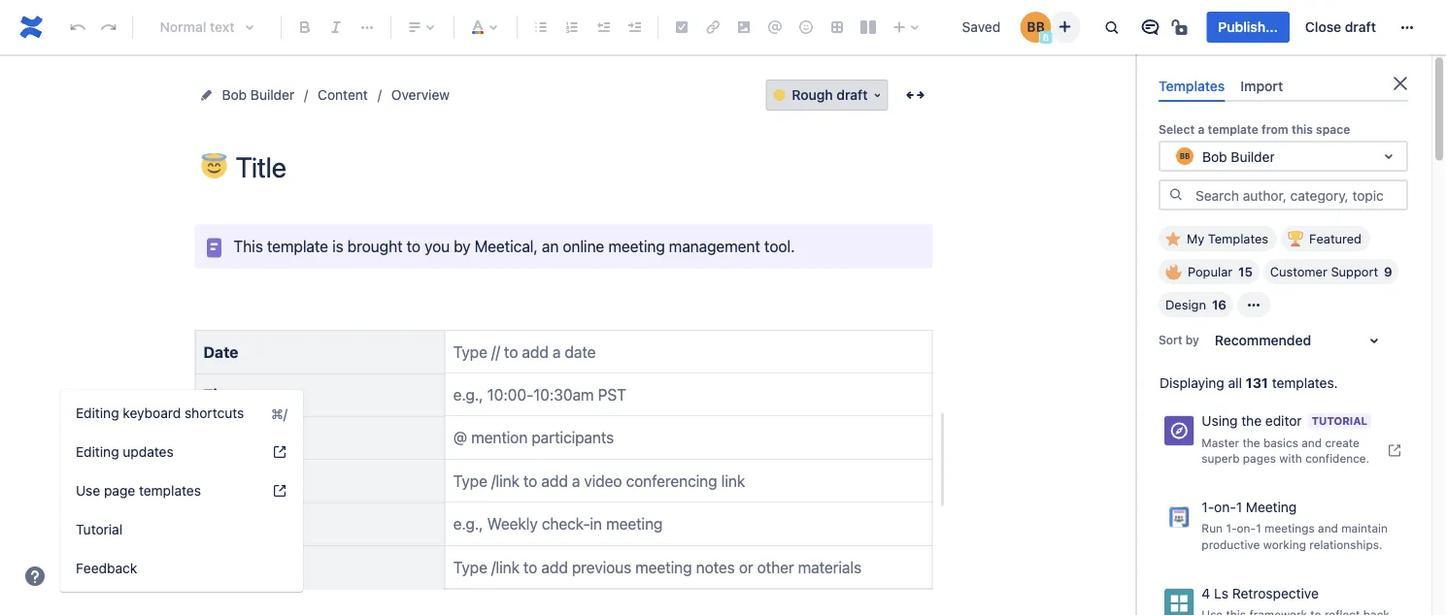 Task type: describe. For each thing, give the bounding box(es) containing it.
meeting type
[[203, 515, 301, 534]]

use page templates link
[[60, 472, 303, 511]]

is
[[332, 237, 343, 255]]

meeting inside 1-on-1 meeting run 1-on-1 meetings and maintain productive working relationships.
[[1246, 500, 1297, 516]]

16
[[1212, 298, 1226, 312]]

all
[[1228, 376, 1242, 392]]

4 ls retrospective button
[[1155, 579, 1412, 616]]

⌘/
[[271, 406, 287, 422]]

editing updates link
[[60, 433, 303, 472]]

tutorial button
[[60, 511, 303, 550]]

outdent ⇧tab image
[[591, 16, 615, 39]]

4
[[1202, 586, 1210, 602]]

participants
[[203, 429, 294, 447]]

relationships.
[[1309, 538, 1382, 552]]

shortcuts
[[185, 405, 244, 421]]

:innocent: image
[[202, 153, 227, 179]]

close templates and import image
[[1389, 72, 1412, 95]]

space
[[1316, 123, 1350, 136]]

customer
[[1270, 265, 1327, 279]]

time
[[203, 386, 240, 404]]

this
[[1292, 123, 1313, 136]]

productive
[[1202, 538, 1260, 552]]

editing keyboard shortcuts
[[76, 405, 244, 421]]

1 vertical spatial by
[[1186, 333, 1199, 347]]

1 horizontal spatial template
[[1208, 123, 1258, 136]]

ls
[[1214, 586, 1229, 602]]

recommended button
[[1203, 326, 1397, 357]]

and inside master the basics and create superb pages with confidence.
[[1302, 436, 1322, 449]]

comment icon image
[[1139, 16, 1162, 39]]

meetings
[[1264, 522, 1315, 536]]

confidence.
[[1305, 452, 1370, 466]]

numbered list ⌘⇧7 image
[[560, 16, 584, 39]]

and inside 1-on-1 meeting run 1-on-1 meetings and maintain productive working relationships.
[[1318, 522, 1338, 536]]

overview link
[[391, 84, 450, 107]]

editing for editing keyboard shortcuts
[[76, 405, 119, 421]]

pages
[[1243, 452, 1276, 466]]

more image
[[1396, 16, 1419, 39]]

1 horizontal spatial bob builder
[[1202, 148, 1275, 164]]

from
[[1262, 123, 1288, 136]]

bob builder link
[[222, 84, 294, 107]]

editing updates
[[76, 444, 174, 460]]

invite to edit image
[[1053, 15, 1076, 38]]

bullet list ⌘⇧8 image
[[529, 16, 553, 39]]

an
[[542, 237, 559, 255]]

templates
[[139, 483, 201, 499]]

type
[[268, 515, 301, 534]]

by inside main content area, start typing to enter text. text box
[[454, 237, 471, 255]]

1 vertical spatial bob
[[1202, 148, 1227, 164]]

meeting
[[608, 237, 665, 255]]

0 vertical spatial on-
[[1214, 500, 1236, 516]]

online
[[563, 237, 604, 255]]

page
[[104, 483, 135, 499]]

131
[[1246, 376, 1268, 392]]

action item image
[[670, 16, 693, 39]]

select a template from this space
[[1159, 123, 1350, 136]]

1-on-1 meeting run 1-on-1 meetings and maintain productive working relationships.
[[1202, 500, 1388, 552]]

maintain
[[1341, 522, 1388, 536]]

table image
[[825, 16, 849, 39]]

close draft
[[1305, 19, 1376, 35]]

redo ⌘⇧z image
[[97, 16, 120, 39]]

editor
[[1265, 413, 1302, 429]]

support
[[1331, 265, 1378, 279]]

tutorial inside using the editor tutorial
[[1312, 415, 1368, 428]]

the for using
[[1241, 413, 1262, 429]]

bob builder image
[[1020, 12, 1051, 43]]

Search author, category, topic field
[[1190, 182, 1406, 209]]

location
[[203, 472, 267, 491]]

help image
[[272, 445, 287, 460]]

meeting inside main content area, start typing to enter text. text box
[[203, 515, 264, 534]]

master the basics and create superb pages with confidence.
[[1202, 436, 1370, 466]]

sort
[[1159, 333, 1182, 347]]

0 vertical spatial builder
[[250, 87, 294, 103]]

italic ⌘i image
[[324, 16, 348, 39]]

my templates
[[1187, 232, 1268, 246]]

this template is brought to you by meetical, an online meeting management tool.
[[234, 237, 795, 255]]

create
[[1325, 436, 1360, 449]]

move this page image
[[199, 87, 214, 103]]

layouts image
[[857, 16, 880, 39]]

you
[[424, 237, 450, 255]]

meetical,
[[475, 237, 538, 255]]

content
[[318, 87, 368, 103]]

displaying
[[1160, 376, 1224, 392]]

mention image
[[763, 16, 787, 39]]

with
[[1279, 452, 1302, 466]]

run
[[1202, 522, 1223, 536]]

content link
[[318, 84, 368, 107]]

template inside main content area, start typing to enter text. text box
[[267, 237, 328, 255]]

make page full-width image
[[904, 84, 927, 107]]

design
[[1165, 298, 1206, 312]]

use
[[76, 483, 100, 499]]

draft
[[1345, 19, 1376, 35]]

management
[[669, 237, 760, 255]]

master
[[1202, 436, 1239, 449]]

1 vertical spatial on-
[[1237, 522, 1256, 536]]

0 horizontal spatial bob
[[222, 87, 247, 103]]

featured button
[[1281, 226, 1370, 252]]

1 horizontal spatial builder
[[1231, 148, 1275, 164]]

Give this page a title text field
[[236, 152, 933, 184]]

help image inside use page templates link
[[272, 484, 287, 499]]

templates inside button
[[1208, 232, 1268, 246]]

popular
[[1188, 265, 1233, 279]]



Task type: locate. For each thing, give the bounding box(es) containing it.
builder
[[250, 87, 294, 103], [1231, 148, 1275, 164]]

0 vertical spatial 1
[[1236, 500, 1242, 516]]

indent tab image
[[623, 16, 646, 39]]

1 horizontal spatial help image
[[272, 484, 287, 499]]

my
[[1187, 232, 1205, 246]]

tab list
[[1151, 70, 1416, 102]]

bob builder down select a template from this space on the top
[[1202, 148, 1275, 164]]

1- up run
[[1202, 500, 1214, 516]]

updates
[[123, 444, 174, 460]]

0 horizontal spatial help image
[[23, 565, 47, 589]]

on- up run
[[1214, 500, 1236, 516]]

import
[[1241, 78, 1283, 94]]

tutorial up the "create" in the right of the page
[[1312, 415, 1368, 428]]

0 vertical spatial bob
[[222, 87, 247, 103]]

select
[[1159, 123, 1195, 136]]

0 horizontal spatial builder
[[250, 87, 294, 103]]

editing inside "link"
[[76, 444, 119, 460]]

more categories image
[[1242, 293, 1265, 317]]

close
[[1305, 19, 1341, 35]]

1 vertical spatial 1-
[[1226, 522, 1237, 536]]

1 horizontal spatial 1-
[[1226, 522, 1237, 536]]

1 horizontal spatial tutorial
[[1312, 415, 1368, 428]]

by right 'sort'
[[1186, 333, 1199, 347]]

featured
[[1309, 232, 1362, 246]]

undo ⌘z image
[[66, 16, 89, 39]]

1 editing from the top
[[76, 405, 119, 421]]

help image up the type
[[272, 484, 287, 499]]

1 vertical spatial help image
[[23, 565, 47, 589]]

confluence image
[[16, 12, 47, 43], [16, 12, 47, 43]]

2 editing from the top
[[76, 444, 119, 460]]

by
[[454, 237, 471, 255], [1186, 333, 1199, 347]]

bold ⌘b image
[[293, 16, 317, 39]]

meeting up meetings
[[1246, 500, 1297, 516]]

by right you
[[454, 237, 471, 255]]

emoji image
[[794, 16, 818, 39]]

keyboard
[[123, 405, 181, 421]]

this
[[234, 237, 263, 255]]

1 vertical spatial editing
[[76, 444, 119, 460]]

feedback button
[[60, 550, 303, 589]]

design 16
[[1165, 298, 1226, 312]]

bob right move this page icon
[[222, 87, 247, 103]]

retrospective
[[1232, 586, 1319, 602]]

using
[[1202, 413, 1238, 429]]

1 horizontal spatial on-
[[1237, 522, 1256, 536]]

and
[[1302, 436, 1322, 449], [1318, 522, 1338, 536]]

editing for editing updates
[[76, 444, 119, 460]]

0 horizontal spatial meeting
[[203, 515, 264, 534]]

working
[[1263, 538, 1306, 552]]

None text field
[[1173, 147, 1177, 166]]

meeting down the location
[[203, 515, 264, 534]]

0 vertical spatial 1-
[[1202, 500, 1214, 516]]

basics
[[1263, 436, 1298, 449]]

the
[[1241, 413, 1262, 429], [1243, 436, 1260, 449]]

tutorial
[[1312, 415, 1368, 428], [76, 522, 122, 538]]

link image
[[701, 16, 724, 39]]

:innocent: image
[[202, 153, 227, 179]]

my templates button
[[1159, 226, 1277, 252]]

editing up editing updates
[[76, 405, 119, 421]]

1 vertical spatial builder
[[1231, 148, 1275, 164]]

9
[[1384, 265, 1392, 279]]

templates
[[1159, 78, 1225, 94], [1208, 232, 1268, 246]]

and up with
[[1302, 436, 1322, 449]]

templates up a
[[1159, 78, 1225, 94]]

and up relationships.
[[1318, 522, 1338, 536]]

the inside master the basics and create superb pages with confidence.
[[1243, 436, 1260, 449]]

saved
[[962, 19, 1000, 35]]

superb
[[1202, 452, 1240, 466]]

feedback
[[76, 561, 137, 577]]

use page templates
[[76, 483, 201, 499]]

the right using
[[1241, 413, 1262, 429]]

recommended
[[1215, 333, 1311, 349]]

publish...
[[1218, 19, 1278, 35]]

help image left feedback
[[23, 565, 47, 589]]

on- up productive
[[1237, 522, 1256, 536]]

template
[[1208, 123, 1258, 136], [267, 237, 328, 255]]

1 vertical spatial the
[[1243, 436, 1260, 449]]

0 vertical spatial the
[[1241, 413, 1262, 429]]

1 vertical spatial and
[[1318, 522, 1338, 536]]

templates.
[[1272, 376, 1338, 392]]

0 vertical spatial and
[[1302, 436, 1322, 449]]

the for master
[[1243, 436, 1260, 449]]

0 vertical spatial tutorial
[[1312, 415, 1368, 428]]

template right a
[[1208, 123, 1258, 136]]

0 horizontal spatial template
[[267, 237, 328, 255]]

editing
[[76, 405, 119, 421], [76, 444, 119, 460]]

the up pages
[[1243, 436, 1260, 449]]

overview
[[391, 87, 450, 103]]

0 vertical spatial help image
[[272, 484, 287, 499]]

displaying all 131 templates.
[[1160, 376, 1338, 392]]

customer support 9
[[1270, 265, 1392, 279]]

help image
[[272, 484, 287, 499], [23, 565, 47, 589]]

4 ls retrospective
[[1202, 586, 1319, 602]]

1 vertical spatial templates
[[1208, 232, 1268, 246]]

builder right move this page icon
[[250, 87, 294, 103]]

tab list containing templates
[[1151, 70, 1416, 102]]

templates up '15'
[[1208, 232, 1268, 246]]

template left the is
[[267, 237, 328, 255]]

1 vertical spatial template
[[267, 237, 328, 255]]

0 horizontal spatial 1
[[1236, 500, 1242, 516]]

1 up productive
[[1236, 500, 1242, 516]]

0 vertical spatial templates
[[1159, 78, 1225, 94]]

using the editor tutorial
[[1202, 413, 1368, 429]]

tutorial up feedback
[[76, 522, 122, 538]]

0 vertical spatial editing
[[76, 405, 119, 421]]

1 horizontal spatial bob
[[1202, 148, 1227, 164]]

1 horizontal spatial by
[[1186, 333, 1199, 347]]

close draft button
[[1293, 12, 1388, 43]]

1 horizontal spatial meeting
[[1246, 500, 1297, 516]]

0 horizontal spatial by
[[454, 237, 471, 255]]

Main content area, start typing to enter text. text field
[[183, 224, 946, 616]]

1- up productive
[[1226, 522, 1237, 536]]

bob down a
[[1202, 148, 1227, 164]]

1 vertical spatial 1
[[1256, 522, 1261, 536]]

meeting
[[1246, 500, 1297, 516], [203, 515, 264, 534]]

templates inside tab list
[[1159, 78, 1225, 94]]

add image, video, or file image
[[732, 16, 756, 39]]

a
[[1198, 123, 1205, 136]]

date
[[203, 343, 238, 361]]

1-
[[1202, 500, 1214, 516], [1226, 522, 1237, 536]]

brought
[[347, 237, 403, 255]]

tool.
[[764, 237, 795, 255]]

0 vertical spatial by
[[454, 237, 471, 255]]

0 horizontal spatial 1-
[[1202, 500, 1214, 516]]

bob builder right move this page icon
[[222, 87, 294, 103]]

open image
[[1377, 145, 1400, 168]]

editing up "use"
[[76, 444, 119, 460]]

1 horizontal spatial 1
[[1256, 522, 1261, 536]]

search icon image
[[1168, 187, 1184, 203]]

1 vertical spatial tutorial
[[76, 522, 122, 538]]

find and replace image
[[1100, 16, 1123, 39]]

bob
[[222, 87, 247, 103], [1202, 148, 1227, 164]]

15
[[1238, 265, 1253, 279]]

0 vertical spatial template
[[1208, 123, 1258, 136]]

builder down select a template from this space on the top
[[1231, 148, 1275, 164]]

0 vertical spatial bob builder
[[222, 87, 294, 103]]

1 vertical spatial bob builder
[[1202, 148, 1275, 164]]

0 horizontal spatial tutorial
[[76, 522, 122, 538]]

1 left meetings
[[1256, 522, 1261, 536]]

more formatting image
[[355, 16, 379, 39]]

0 horizontal spatial on-
[[1214, 500, 1236, 516]]

tutorial inside button
[[76, 522, 122, 538]]

1
[[1236, 500, 1242, 516], [1256, 522, 1261, 536]]

panel note image
[[202, 236, 226, 260]]

publish... button
[[1207, 12, 1290, 43]]

to
[[407, 237, 420, 255]]

sort by
[[1159, 333, 1199, 347]]

0 horizontal spatial bob builder
[[222, 87, 294, 103]]

no restrictions image
[[1170, 16, 1193, 39]]



Task type: vqa. For each thing, say whether or not it's contained in the screenshot.
Editor toolbar toolbar
no



